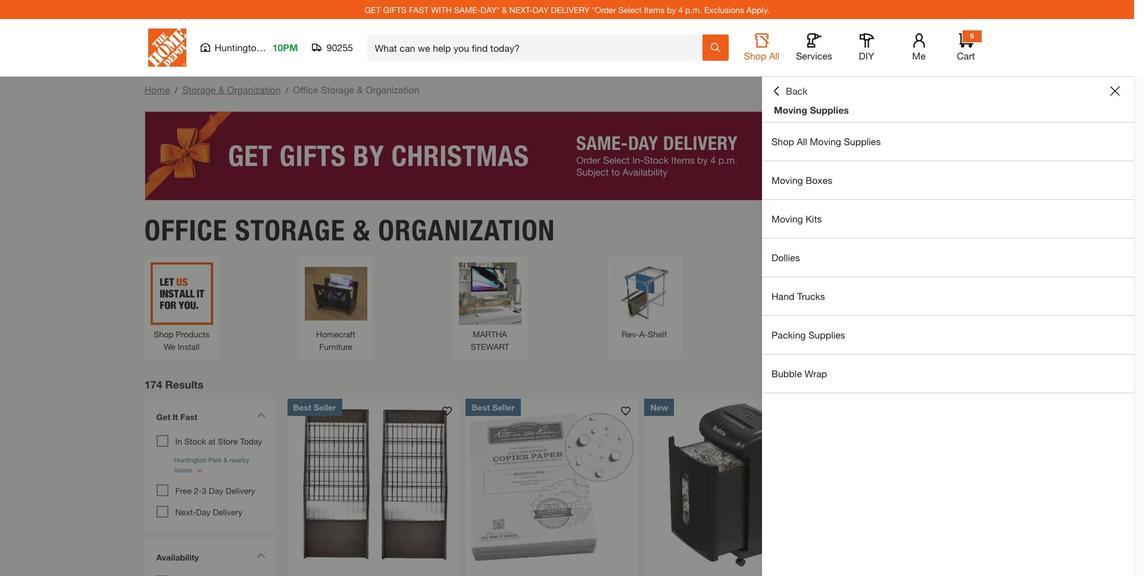 Task type: describe. For each thing, give the bounding box(es) containing it.
wall mounted image
[[767, 262, 830, 325]]

park
[[264, 42, 284, 53]]

store
[[218, 436, 238, 446]]

availability link
[[150, 545, 269, 573]]

all-weather 8-1/2 in. x 11 in. 20 lbs. bulk copier paper, white (500-sheet pack) image
[[466, 399, 639, 571]]

packing supplies link
[[762, 316, 1134, 354]]

martha
[[473, 329, 507, 339]]

0 horizontal spatial office
[[144, 213, 228, 247]]

free
[[175, 486, 192, 496]]

moving kits
[[772, 213, 822, 224]]

all for shop all moving supplies
[[797, 136, 807, 147]]

90255
[[327, 42, 353, 53]]

wall mounted
[[773, 329, 824, 339]]

next-
[[175, 507, 196, 517]]

best seller for wooden free standing 6-tier display literature brochure magazine rack in black (2-pack) image
[[293, 402, 336, 412]]

office storage & organization
[[144, 213, 555, 247]]

2-
[[194, 486, 202, 496]]

boxes
[[806, 174, 833, 186]]

same-
[[454, 4, 481, 15]]

free 2-3 day delivery link
[[175, 486, 255, 496]]

huntington
[[215, 42, 262, 53]]

all for shop all
[[769, 50, 780, 61]]

fast
[[180, 412, 198, 422]]

90255 button
[[312, 42, 353, 54]]

next-day delivery link
[[175, 507, 243, 517]]

supplies for moving supplies
[[810, 104, 849, 116]]

2 / from the left
[[286, 85, 288, 95]]

back
[[786, 85, 808, 96]]

me button
[[900, 33, 938, 62]]

cart
[[957, 50, 975, 61]]

moving boxes
[[772, 174, 833, 186]]

diy button
[[848, 33, 886, 62]]

in stock at store today
[[175, 436, 262, 446]]

homecraft furniture image
[[305, 262, 367, 325]]

items
[[644, 4, 665, 15]]

shop products we install link
[[150, 262, 213, 353]]

gifts
[[383, 4, 407, 15]]

shop all button
[[743, 33, 781, 62]]

back button
[[772, 85, 808, 97]]

a-
[[639, 329, 648, 339]]

mounted
[[791, 329, 824, 339]]

packing supplies
[[772, 329, 846, 341]]

select
[[619, 4, 642, 15]]

homecraft furniture
[[316, 329, 355, 352]]

homecraft furniture link
[[305, 262, 367, 353]]

free 2-3 day delivery
[[175, 486, 255, 496]]

rev-
[[622, 329, 639, 339]]

products
[[176, 329, 209, 339]]

seller for wooden free standing 6-tier display literature brochure magazine rack in black (2-pack) image
[[314, 402, 336, 412]]

3
[[202, 486, 207, 496]]

new
[[651, 402, 668, 412]]

fast
[[409, 4, 429, 15]]

1 vertical spatial day
[[196, 507, 211, 517]]

174
[[144, 378, 162, 391]]

stock
[[184, 436, 206, 446]]

in
[[175, 436, 182, 446]]

homecraft
[[316, 329, 355, 339]]

1 vertical spatial delivery
[[213, 507, 243, 517]]

get
[[365, 4, 381, 15]]

5
[[970, 32, 974, 40]]

4
[[678, 4, 683, 15]]

shelf
[[648, 329, 667, 339]]

0 vertical spatial delivery
[[226, 486, 255, 496]]

get
[[156, 412, 170, 422]]

home / storage & organization / office storage & organization
[[144, 84, 419, 95]]

martha stewart
[[471, 329, 509, 352]]

shop all moving supplies
[[772, 136, 881, 147]]

storage & organization link
[[182, 84, 281, 95]]



Task type: locate. For each thing, give the bounding box(es) containing it.
day
[[533, 4, 549, 15]]

0 vertical spatial all
[[769, 50, 780, 61]]

moving kits link
[[762, 200, 1134, 238]]

seller
[[314, 402, 336, 412], [492, 402, 515, 412]]

office
[[293, 84, 318, 95], [144, 213, 228, 247]]

all
[[769, 50, 780, 61], [797, 136, 807, 147]]

1 horizontal spatial best
[[472, 402, 490, 412]]

best for wooden free standing 6-tier display literature brochure magazine rack in black (2-pack) image
[[293, 402, 311, 412]]

all inside button
[[769, 50, 780, 61]]

furniture
[[319, 342, 352, 352]]

services button
[[795, 33, 833, 62]]

next-
[[510, 4, 533, 15]]

rev a shelf image
[[613, 262, 676, 325]]

best seller
[[293, 402, 336, 412], [472, 402, 515, 412]]

moving inside moving kits link
[[772, 213, 803, 224]]

shop for shop all moving supplies
[[772, 136, 794, 147]]

bubble
[[772, 368, 802, 379]]

moving
[[774, 104, 807, 116], [810, 136, 841, 147], [772, 174, 803, 186], [772, 213, 803, 224]]

*order
[[592, 4, 616, 15]]

delivery
[[551, 4, 590, 15]]

shop down apply.
[[744, 50, 767, 61]]

rev-a-shelf link
[[613, 262, 676, 340]]

get gifts fast with same-day* & next-day delivery *order select items by 4 p.m. exclusions apply.
[[365, 4, 770, 15]]

seller for all-weather 8-1/2 in. x 11 in. 20 lbs. bulk copier paper, white (500-sheet pack) image
[[492, 402, 515, 412]]

2 seller from the left
[[492, 402, 515, 412]]

martha stewart link
[[459, 262, 521, 353]]

moving for moving boxes
[[772, 174, 803, 186]]

moving down moving supplies
[[810, 136, 841, 147]]

supplies for packing supplies
[[809, 329, 846, 341]]

1 best seller from the left
[[293, 402, 336, 412]]

day down '3'
[[196, 507, 211, 517]]

1 horizontal spatial office
[[293, 84, 318, 95]]

huntington park
[[215, 42, 284, 53]]

wooden free standing 6-tier display literature brochure magazine rack in black (2-pack) image
[[287, 399, 460, 571]]

hand trucks
[[772, 291, 825, 302]]

office supplies image
[[922, 262, 984, 325]]

services
[[796, 50, 832, 61]]

at
[[208, 436, 216, 446]]

0 horizontal spatial /
[[175, 85, 178, 95]]

shop up we
[[154, 329, 174, 339]]

1 seller from the left
[[314, 402, 336, 412]]

menu containing shop all moving supplies
[[762, 123, 1134, 394]]

menu
[[762, 123, 1134, 394]]

supplies
[[810, 104, 849, 116], [844, 136, 881, 147], [809, 329, 846, 341]]

moving for moving supplies
[[774, 104, 807, 116]]

2 vertical spatial shop
[[154, 329, 174, 339]]

1 vertical spatial office
[[144, 213, 228, 247]]

2 vertical spatial supplies
[[809, 329, 846, 341]]

shop all moving supplies link
[[762, 123, 1134, 161]]

sponsored banner image
[[144, 111, 990, 201]]

1 vertical spatial shop
[[772, 136, 794, 147]]

dollies link
[[762, 239, 1134, 277]]

with
[[431, 4, 452, 15]]

best for all-weather 8-1/2 in. x 11 in. 20 lbs. bulk copier paper, white (500-sheet pack) image
[[472, 402, 490, 412]]

1 horizontal spatial /
[[286, 85, 288, 95]]

home link
[[144, 84, 170, 95]]

10pm
[[272, 42, 298, 53]]

wrap
[[805, 368, 827, 379]]

stewart
[[471, 342, 509, 352]]

shop products we install image
[[150, 262, 213, 325]]

it
[[173, 412, 178, 422]]

0 horizontal spatial best seller
[[293, 402, 336, 412]]

moving inside shop all moving supplies link
[[810, 136, 841, 147]]

trucks
[[797, 291, 825, 302]]

0 vertical spatial office
[[293, 84, 318, 95]]

today
[[240, 436, 262, 446]]

the home depot logo image
[[148, 29, 186, 67]]

packing
[[772, 329, 806, 341]]

install
[[178, 342, 200, 352]]

bubble wrap link
[[762, 355, 1134, 393]]

all up back button
[[769, 50, 780, 61]]

shop
[[744, 50, 767, 61], [772, 136, 794, 147], [154, 329, 174, 339]]

1 / from the left
[[175, 85, 178, 95]]

What can we help you find today? search field
[[375, 35, 702, 60]]

exclusions
[[704, 4, 744, 15]]

get it fast link
[[150, 405, 269, 432]]

1 horizontal spatial shop
[[744, 50, 767, 61]]

moving boxes link
[[762, 161, 1134, 199]]

0 horizontal spatial shop
[[154, 329, 174, 339]]

best seller for all-weather 8-1/2 in. x 11 in. 20 lbs. bulk copier paper, white (500-sheet pack) image
[[472, 402, 515, 412]]

diy
[[859, 50, 874, 61]]

next-day delivery
[[175, 507, 243, 517]]

kits
[[806, 213, 822, 224]]

/ down 10pm
[[286, 85, 288, 95]]

0 horizontal spatial seller
[[314, 402, 336, 412]]

1 horizontal spatial best seller
[[472, 402, 515, 412]]

0 vertical spatial day
[[209, 486, 223, 496]]

2 horizontal spatial shop
[[772, 136, 794, 147]]

best
[[293, 402, 311, 412], [472, 402, 490, 412]]

1 horizontal spatial seller
[[492, 402, 515, 412]]

/ right home
[[175, 85, 178, 95]]

moving for moving kits
[[772, 213, 803, 224]]

feedback link image
[[1127, 201, 1143, 266]]

day right '3'
[[209, 486, 223, 496]]

moving supplies
[[774, 104, 849, 116]]

in stock at store today link
[[175, 436, 262, 446]]

wall mounted link
[[767, 262, 830, 340]]

0 horizontal spatial all
[[769, 50, 780, 61]]

shop down moving supplies
[[772, 136, 794, 147]]

shop for shop products we install
[[154, 329, 174, 339]]

0 vertical spatial supplies
[[810, 104, 849, 116]]

shop products we install
[[154, 329, 209, 352]]

results
[[165, 378, 204, 391]]

1 vertical spatial all
[[797, 136, 807, 147]]

0 vertical spatial shop
[[744, 50, 767, 61]]

0 horizontal spatial best
[[293, 402, 311, 412]]

day*
[[481, 4, 500, 15]]

delivery right '3'
[[226, 486, 255, 496]]

get it fast
[[156, 412, 198, 422]]

by
[[667, 4, 676, 15]]

/
[[175, 85, 178, 95], [286, 85, 288, 95]]

dollies
[[772, 252, 800, 263]]

moving inside moving boxes link
[[772, 174, 803, 186]]

shop all
[[744, 50, 780, 61]]

174 results
[[144, 378, 204, 391]]

hand
[[772, 291, 795, 302]]

1 vertical spatial supplies
[[844, 136, 881, 147]]

home
[[144, 84, 170, 95]]

2 best from the left
[[472, 402, 490, 412]]

apply.
[[747, 4, 770, 15]]

drawer close image
[[1111, 86, 1120, 96]]

1 horizontal spatial all
[[797, 136, 807, 147]]

hand trucks link
[[762, 277, 1134, 316]]

2 best seller from the left
[[472, 402, 515, 412]]

cart 5
[[957, 32, 975, 61]]

wall
[[773, 329, 788, 339]]

shop inside button
[[744, 50, 767, 61]]

30 l/7.9 gal. paper shredder cross cut document shredder for credit card/cd/junk mail shredder for office home image
[[645, 399, 817, 571]]

delivery
[[226, 486, 255, 496], [213, 507, 243, 517]]

me
[[912, 50, 926, 61]]

moving left the "boxes"
[[772, 174, 803, 186]]

1 best from the left
[[293, 402, 311, 412]]

&
[[502, 4, 507, 15], [218, 84, 224, 95], [357, 84, 363, 95], [353, 213, 371, 247]]

rev-a-shelf
[[622, 329, 667, 339]]

shop inside shop products we install
[[154, 329, 174, 339]]

shop for shop all
[[744, 50, 767, 61]]

moving down back button
[[774, 104, 807, 116]]

moving left kits
[[772, 213, 803, 224]]

martha stewart image
[[459, 262, 521, 325]]

delivery down 'free 2-3 day delivery'
[[213, 507, 243, 517]]

all down moving supplies
[[797, 136, 807, 147]]



Task type: vqa. For each thing, say whether or not it's contained in the screenshot.
Moving related to Moving Boxes
yes



